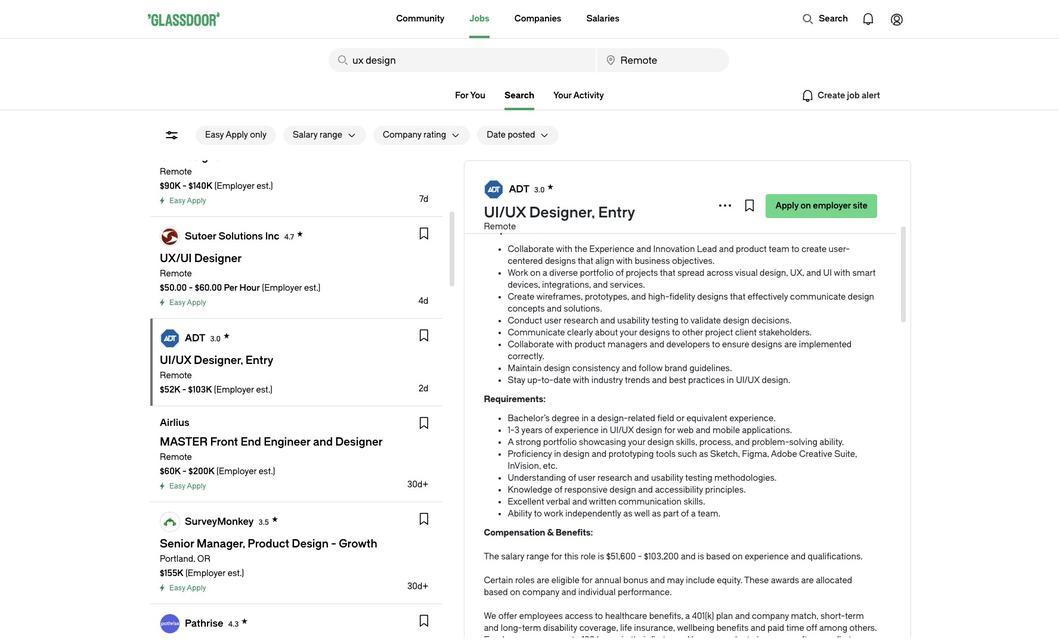 Task type: locate. For each thing, give the bounding box(es) containing it.
research inside 'collaborate with the experience and innovation lead and product team to create user- centered designs that align with business objectives. work on a diverse portfolio of projects that spread across visual design, ux, and ui with smart devices, integrations, and services. create wireframes, prototypes, and high-fidelity designs that effectively communicate design concepts and solutions. conduct user research and usability testing to validate design decisions. communicate clearly about your designs to other project client stakeholders. collaborate with product managers and developers to ensure designs are implemented correctly. maintain design consistency and follow brand guidelines. stay up-to-date with industry trends and best practices in ui/ux design.'
[[564, 316, 598, 326]]

design up tools
[[648, 438, 674, 448]]

7d
[[419, 194, 428, 205]]

1 horizontal spatial user
[[578, 474, 596, 484]]

product down 'understanding'
[[703, 154, 734, 164]]

0 vertical spatial smart
[[588, 190, 611, 200]]

None field
[[329, 48, 596, 72], [597, 48, 729, 72]]

- inside the remote $60k - $200k (employer est.)
[[183, 467, 187, 477]]

0 vertical spatial opportunity
[[590, 166, 636, 176]]

1 vertical spatial based
[[484, 588, 508, 598]]

remote for remote $52k - $103k (employer est.)
[[160, 371, 192, 381]]

remote $50.00 - $60.00 per hour (employer est.)
[[160, 269, 321, 293]]

search button
[[796, 7, 854, 31]]

research up written
[[598, 474, 632, 484]]

remote inside the remote $60k - $200k (employer est.)
[[160, 453, 192, 463]]

(employer for remote $52k - $103k (employer est.)
[[214, 385, 254, 395]]

on down centered
[[530, 268, 541, 279]]

user
[[544, 316, 562, 326], [578, 474, 596, 484]]

company rating
[[383, 130, 446, 140]]

in down life
[[622, 636, 629, 639]]

we inside we offer employees access to healthcare benefits, a 401(k) plan and company match, short-term and long-term disability coverage, life insurance, wellbeing benefits and paid time off among others. employees accrue up to 120 hours in their first year. your accrual rate increases after your first yea
[[484, 612, 496, 622]]

easy apply
[[169, 197, 206, 205], [169, 299, 206, 307], [169, 483, 206, 491], [169, 585, 206, 593]]

maintain
[[508, 364, 542, 374]]

spread
[[678, 268, 705, 279]]

our
[[484, 202, 499, 212]]

create inside we are seeking an ideal candidate who has a strong understanding of ui/ux design principles and is comfortable working in an agile environment alongside product and engineering teams. as a ui/ux designer, you will have the opportunity to work with a team of passionate professionals to create innovative and engaging products. we work at scale, designing experiences that work seamlessly across our own dedicated smart property platform. our department takes pride in our agile startup culture where you will have the opportunity to collaborate closely with key stakeholders and make valuable contributions to our products. responsibilities:
[[838, 166, 863, 176]]

requirements:
[[484, 395, 546, 405]]

roles
[[515, 576, 535, 586]]

work
[[648, 166, 667, 176], [636, 178, 655, 188], [800, 178, 820, 188], [544, 509, 563, 519]]

2 collaborate from the top
[[508, 340, 554, 350]]

user inside 'collaborate with the experience and innovation lead and product team to create user- centered designs that align with business objectives. work on a diverse portfolio of projects that spread across visual design, ux, and ui with smart devices, integrations, and services. create wireframes, prototypes, and high-fidelity designs that effectively communicate design concepts and solutions. conduct user research and usability testing to validate design decisions. communicate clearly about your designs to other project client stakeholders. collaborate with product managers and developers to ensure designs are implemented correctly. maintain design consistency and follow brand guidelines. stay up-to-date with industry trends and best practices in ui/ux design.'
[[544, 316, 562, 326]]

for
[[664, 426, 675, 436], [551, 552, 562, 562], [582, 576, 593, 586]]

ui/ux inside bachelor's degree in a design-related field or equivalent experience. 1-3 years of experience in ui/ux design for web and mobile applications. a strong portfolio showcasing your design skills, process, and problem-solving ability. proficiency in design and prototyping tools such as sketch, figma, adobe creative suite, invision, etc. understanding of user research and usability testing methodologies. knowledge of responsive design and accessibility principles. excellent verbal and written communication skills. ability to work independently as well as part of a team.
[[610, 426, 634, 436]]

1 horizontal spatial for
[[582, 576, 593, 586]]

0 vertical spatial user
[[544, 316, 562, 326]]

you up contributions
[[726, 202, 741, 212]]

1 horizontal spatial have
[[757, 202, 776, 212]]

0 vertical spatial term
[[845, 612, 864, 622]]

0 horizontal spatial our
[[513, 190, 526, 200]]

is up include
[[698, 552, 704, 562]]

your up prototyping
[[628, 438, 646, 448]]

your inside 'collaborate with the experience and innovation lead and product team to create user- centered designs that align with business objectives. work on a diverse portfolio of projects that spread across visual design, ux, and ui with smart devices, integrations, and services. create wireframes, prototypes, and high-fidelity designs that effectively communicate design concepts and solutions. conduct user research and usability testing to validate design decisions. communicate clearly about your designs to other project client stakeholders. collaborate with product managers and developers to ensure designs are implemented correctly. maintain design consistency and follow brand guidelines. stay up-to-date with industry trends and best practices in ui/ux design.'
[[620, 328, 637, 338]]

1 vertical spatial company
[[752, 612, 789, 622]]

0 vertical spatial strong
[[662, 142, 687, 152]]

0 vertical spatial team
[[694, 166, 715, 176]]

design
[[784, 142, 811, 152], [848, 292, 874, 302], [723, 316, 750, 326], [544, 364, 570, 374], [636, 426, 662, 436], [648, 438, 674, 448], [563, 450, 590, 460], [610, 485, 636, 496]]

0 vertical spatial we
[[484, 142, 496, 152]]

30d+ for portland, or $155k (employer est.)
[[407, 582, 428, 592]]

0 horizontal spatial none field
[[329, 48, 596, 72]]

sutoer solutions inc logo image
[[160, 227, 180, 246]]

correctly.
[[508, 352, 544, 362]]

or
[[197, 555, 210, 565]]

remote up $50.00
[[160, 269, 192, 279]]

1 30d+ from the top
[[407, 480, 428, 490]]

1 horizontal spatial experience
[[745, 552, 789, 562]]

easy apply only
[[205, 130, 267, 140]]

performance.
[[618, 588, 672, 598]]

of up services.
[[616, 268, 624, 279]]

excellent
[[508, 497, 544, 508]]

portfolio inside bachelor's degree in a design-related field or equivalent experience. 1-3 years of experience in ui/ux design for web and mobile applications. a strong portfolio showcasing your design skills, process, and problem-solving ability. proficiency in design and prototyping tools such as sketch, figma, adobe creative suite, invision, etc. understanding of user research and usability testing methodologies. knowledge of responsive design and accessibility principles. excellent verbal and written communication skills. ability to work independently as well as part of a team.
[[543, 438, 577, 448]]

0 horizontal spatial products.
[[582, 178, 620, 188]]

remote inside remote $50.00 - $60.00 per hour (employer est.)
[[160, 269, 192, 279]]

(employer inside remote $52k - $103k (employer est.)
[[214, 385, 254, 395]]

your left activity
[[553, 91, 572, 101]]

first down the insurance,
[[651, 636, 666, 639]]

3.0 for leftmost adt logo
[[210, 335, 221, 343]]

experience down degree
[[555, 426, 599, 436]]

- right $60k
[[183, 467, 187, 477]]

1 horizontal spatial as
[[652, 509, 661, 519]]

remote for remote $90k - $140k (employer est.)
[[160, 167, 192, 177]]

work down professionals
[[800, 178, 820, 188]]

usability inside bachelor's degree in a design-related field or equivalent experience. 1-3 years of experience in ui/ux design for web and mobile applications. a strong portfolio showcasing your design skills, process, and problem-solving ability. proficiency in design and prototyping tools such as sketch, figma, adobe creative suite, invision, etc. understanding of user research and usability testing methodologies. knowledge of responsive design and accessibility principles. excellent verbal and written communication skills. ability to work independently as well as part of a team.
[[651, 474, 683, 484]]

0 horizontal spatial smart
[[588, 190, 611, 200]]

their
[[631, 636, 649, 639]]

0 vertical spatial research
[[564, 316, 598, 326]]

0 vertical spatial your
[[553, 91, 572, 101]]

0 horizontal spatial designer,
[[484, 166, 521, 176]]

0 vertical spatial across
[[484, 190, 510, 200]]

testing inside 'collaborate with the experience and innovation lead and product team to create user- centered designs that align with business objectives. work on a diverse portfolio of projects that spread across visual design, ux, and ui with smart devices, integrations, and services. create wireframes, prototypes, and high-fidelity designs that effectively communicate design concepts and solutions. conduct user research and usability testing to validate design decisions. communicate clearly about your designs to other project client stakeholders. collaborate with product managers and developers to ensure designs are implemented correctly. maintain design consistency and follow brand guidelines. stay up-to-date with industry trends and best practices in ui/ux design.'
[[652, 316, 679, 326]]

1 vertical spatial will
[[742, 202, 755, 212]]

1 horizontal spatial usability
[[651, 474, 683, 484]]

1 vertical spatial your
[[688, 636, 706, 639]]

Search keyword field
[[329, 48, 596, 72]]

annual
[[595, 576, 621, 586]]

1 vertical spatial adt
[[185, 333, 205, 344]]

are up comfortable
[[498, 142, 511, 152]]

sutoer solutions inc
[[185, 231, 280, 242]]

or
[[676, 414, 685, 424]]

decisions.
[[752, 316, 792, 326]]

community link
[[396, 0, 445, 38]]

design down 'related'
[[636, 426, 662, 436]]

0 vertical spatial collaborate
[[508, 245, 554, 255]]

products. up pride
[[582, 178, 620, 188]]

key
[[579, 214, 592, 224]]

experience inside bachelor's degree in a design-related field or equivalent experience. 1-3 years of experience in ui/ux design for web and mobile applications. a strong portfolio showcasing your design skills, process, and problem-solving ability. proficiency in design and prototyping tools such as sketch, figma, adobe creative suite, invision, etc. understanding of user research and usability testing methodologies. knowledge of responsive design and accessibility principles. excellent verbal and written communication skills. ability to work independently as well as part of a team.
[[555, 426, 599, 436]]

designer, inside ui/ux designer, entry remote
[[529, 205, 595, 221]]

1 vertical spatial search
[[505, 91, 534, 101]]

employer
[[813, 201, 851, 211]]

easy apply down $50.00
[[169, 299, 206, 307]]

(employer right $200k
[[217, 467, 257, 477]]

companies
[[515, 14, 561, 24]]

0 vertical spatial designer,
[[484, 166, 521, 176]]

of up designing
[[717, 166, 725, 176]]

our up the "department"
[[513, 190, 526, 200]]

2 horizontal spatial for
[[664, 426, 675, 436]]

collaborate
[[484, 214, 529, 224]]

2 first from the left
[[837, 636, 852, 639]]

ux,
[[790, 268, 804, 279]]

problem-
[[752, 438, 789, 448]]

written
[[589, 497, 617, 508]]

$155k
[[160, 569, 183, 579]]

devices,
[[508, 280, 540, 290]]

401(k)
[[692, 612, 714, 622]]

1 horizontal spatial adt logo image
[[485, 180, 504, 199]]

user-
[[829, 245, 850, 255]]

1 vertical spatial testing
[[686, 474, 713, 484]]

- for $60.00
[[189, 283, 193, 293]]

1 vertical spatial research
[[598, 474, 632, 484]]

opportunity down environment
[[590, 166, 636, 176]]

easy down $50.00
[[169, 299, 185, 307]]

1 vertical spatial strong
[[516, 438, 541, 448]]

collaborate
[[508, 245, 554, 255], [508, 340, 554, 350]]

0 horizontal spatial for
[[551, 552, 562, 562]]

collaborate up 'correctly.'
[[508, 340, 554, 350]]

adt up remote $52k - $103k (employer est.)
[[185, 333, 205, 344]]

1 vertical spatial user
[[578, 474, 596, 484]]

to-
[[541, 376, 554, 386]]

company inside we offer employees access to healthcare benefits, a 401(k) plan and company match, short-term and long-term disability coverage, life insurance, wellbeing benefits and paid time off among others. employees accrue up to 120 hours in their first year. your accrual rate increases after your first yea
[[752, 612, 789, 622]]

1 horizontal spatial none field
[[597, 48, 729, 72]]

a left diverse
[[543, 268, 547, 279]]

based down certain at bottom left
[[484, 588, 508, 598]]

for left this
[[551, 552, 562, 562]]

- right $90k
[[183, 181, 187, 191]]

that down visual
[[730, 292, 746, 302]]

ui/ux inside 'collaborate with the experience and innovation lead and product team to create user- centered designs that align with business objectives. work on a diverse portfolio of projects that spread across visual design, ux, and ui with smart devices, integrations, and services. create wireframes, prototypes, and high-fidelity designs that effectively communicate design concepts and solutions. conduct user research and usability testing to validate design decisions. communicate clearly about your designs to other project client stakeholders. collaborate with product managers and developers to ensure designs are implemented correctly. maintain design consistency and follow brand guidelines. stay up-to-date with industry trends and best practices in ui/ux design.'
[[736, 376, 760, 386]]

etc.
[[543, 462, 558, 472]]

2 none field from the left
[[597, 48, 729, 72]]

in inside 'collaborate with the experience and innovation lead and product team to create user- centered designs that align with business objectives. work on a diverse portfolio of projects that spread across visual design, ux, and ui with smart devices, integrations, and services. create wireframes, prototypes, and high-fidelity designs that effectively communicate design concepts and solutions. conduct user research and usability testing to validate design decisions. communicate clearly about your designs to other project client stakeholders. collaborate with product managers and developers to ensure designs are implemented correctly. maintain design consistency and follow brand guidelines. stay up-to-date with industry trends and best practices in ui/ux design.'
[[727, 376, 734, 386]]

will down working
[[539, 166, 552, 176]]

0 vertical spatial you
[[523, 166, 538, 176]]

est.) inside remote $90k - $140k (employer est.)
[[257, 181, 273, 191]]

1 horizontal spatial portfolio
[[580, 268, 614, 279]]

apply
[[226, 130, 248, 140], [187, 197, 206, 205], [776, 201, 799, 211], [187, 299, 206, 307], [187, 483, 206, 491], [187, 585, 206, 593]]

1 vertical spatial your
[[628, 438, 646, 448]]

others.
[[850, 624, 877, 634]]

3 easy apply from the top
[[169, 483, 206, 491]]

1 horizontal spatial 3.0
[[534, 186, 545, 194]]

2 horizontal spatial is
[[870, 142, 877, 152]]

search
[[819, 14, 848, 24], [505, 91, 534, 101]]

1 vertical spatial experience
[[745, 552, 789, 562]]

4 easy apply from the top
[[169, 585, 206, 593]]

validate
[[691, 316, 721, 326]]

1 horizontal spatial team
[[769, 245, 790, 255]]

degree
[[552, 414, 580, 424]]

0 horizontal spatial range
[[320, 130, 342, 140]]

across up our
[[484, 190, 510, 200]]

user up responsive
[[578, 474, 596, 484]]

0 vertical spatial usability
[[617, 316, 650, 326]]

1 vertical spatial an
[[578, 154, 587, 164]]

1 vertical spatial team
[[769, 245, 790, 255]]

0 vertical spatial for
[[664, 426, 675, 436]]

remote inside remote $90k - $140k (employer est.)
[[160, 167, 192, 177]]

1 horizontal spatial smart
[[853, 268, 876, 279]]

0 vertical spatial an
[[546, 142, 556, 152]]

of
[[748, 142, 756, 152], [717, 166, 725, 176], [616, 268, 624, 279], [545, 426, 553, 436], [568, 474, 576, 484], [555, 485, 562, 496], [681, 509, 689, 519]]

1 vertical spatial term
[[522, 624, 541, 634]]

2 vertical spatial for
[[582, 576, 593, 586]]

stakeholders
[[594, 214, 645, 224]]

1 horizontal spatial testing
[[686, 474, 713, 484]]

(employer inside remote $90k - $140k (employer est.)
[[214, 181, 255, 191]]

as left well
[[623, 509, 633, 519]]

date posted
[[487, 130, 535, 140]]

remote down our
[[484, 222, 516, 232]]

ui/ux inside ui/ux designer, entry remote
[[484, 205, 526, 221]]

range down compensation & benefits:
[[526, 552, 549, 562]]

usability up managers
[[617, 316, 650, 326]]

are inside we are seeking an ideal candidate who has a strong understanding of ui/ux design principles and is comfortable working in an agile environment alongside product and engineering teams. as a ui/ux designer, you will have the opportunity to work with a team of passionate professionals to create innovative and engaging products. we work at scale, designing experiences that work seamlessly across our own dedicated smart property platform. our department takes pride in our agile startup culture where you will have the opportunity to collaborate closely with key stakeholders and make valuable contributions to our products. responsibilities:
[[498, 142, 511, 152]]

0 horizontal spatial portfolio
[[543, 438, 577, 448]]

adobe
[[771, 450, 797, 460]]

on left "employer"
[[801, 201, 811, 211]]

- inside remote $50.00 - $60.00 per hour (employer est.)
[[189, 283, 193, 293]]

0 horizontal spatial have
[[554, 166, 573, 176]]

remote $52k - $103k (employer est.)
[[160, 371, 273, 395]]

remote $60k - $200k (employer est.)
[[160, 453, 275, 477]]

0 horizontal spatial you
[[523, 166, 538, 176]]

(employer inside the remote $60k - $200k (employer est.)
[[217, 467, 257, 477]]

term up the others.
[[845, 612, 864, 622]]

- right $52k
[[182, 385, 186, 395]]

(employer down or in the bottom left of the page
[[185, 569, 226, 579]]

2 vertical spatial we
[[484, 612, 496, 622]]

for inside bachelor's degree in a design-related field or equivalent experience. 1-3 years of experience in ui/ux design for web and mobile applications. a strong portfolio showcasing your design skills, process, and problem-solving ability. proficiency in design and prototyping tools such as sketch, figma, adobe creative suite, invision, etc. understanding of user research and usability testing methodologies. knowledge of responsive design and accessibility principles. excellent verbal and written communication skills. ability to work independently as well as part of a team.
[[664, 426, 675, 436]]

testing inside bachelor's degree in a design-related field or equivalent experience. 1-3 years of experience in ui/ux design for web and mobile applications. a strong portfolio showcasing your design skills, process, and problem-solving ability. proficiency in design and prototyping tools such as sketch, figma, adobe creative suite, invision, etc. understanding of user research and usability testing methodologies. knowledge of responsive design and accessibility principles. excellent verbal and written communication skills. ability to work independently as well as part of a team.
[[686, 474, 713, 484]]

(employer for remote $90k - $140k (employer est.)
[[214, 181, 255, 191]]

experience up these
[[745, 552, 789, 562]]

our up stakeholders
[[604, 202, 617, 212]]

0 horizontal spatial strong
[[516, 438, 541, 448]]

to inside bachelor's degree in a design-related field or equivalent experience. 1-3 years of experience in ui/ux design for web and mobile applications. a strong portfolio showcasing your design skills, process, and problem-solving ability. proficiency in design and prototyping tools such as sketch, figma, adobe creative suite, invision, etc. understanding of user research and usability testing methodologies. knowledge of responsive design and accessibility principles. excellent verbal and written communication skills. ability to work independently as well as part of a team.
[[534, 509, 542, 519]]

strong inside we are seeking an ideal candidate who has a strong understanding of ui/ux design principles and is comfortable working in an agile environment alongside product and engineering teams. as a ui/ux designer, you will have the opportunity to work with a team of passionate professionals to create innovative and engaging products. we work at scale, designing experiences that work seamlessly across our own dedicated smart property platform. our department takes pride in our agile startup culture where you will have the opportunity to collaborate closely with key stakeholders and make valuable contributions to our products. responsibilities:
[[662, 142, 687, 152]]

engineering
[[753, 154, 800, 164]]

0 horizontal spatial create
[[802, 245, 827, 255]]

design up the teams.
[[784, 142, 811, 152]]

2 vertical spatial the
[[575, 245, 587, 255]]

design inside we are seeking an ideal candidate who has a strong understanding of ui/ux design principles and is comfortable working in an agile environment alongside product and engineering teams. as a ui/ux designer, you will have the opportunity to work with a team of passionate professionals to create innovative and engaging products. we work at scale, designing experiences that work seamlessly across our own dedicated smart property platform. our department takes pride in our agile startup culture where you will have the opportunity to collaborate closely with key stakeholders and make valuable contributions to our products. responsibilities:
[[784, 142, 811, 152]]

1 vertical spatial range
[[526, 552, 549, 562]]

1 vertical spatial products.
[[803, 214, 840, 224]]

innovation
[[653, 245, 695, 255]]

1 vertical spatial create
[[802, 245, 827, 255]]

role
[[581, 552, 596, 562]]

user up communicate
[[544, 316, 562, 326]]

term up 'accrue'
[[522, 624, 541, 634]]

1 horizontal spatial designer,
[[529, 205, 595, 221]]

that left align
[[578, 256, 593, 267]]

1 collaborate from the top
[[508, 245, 554, 255]]

0 horizontal spatial testing
[[652, 316, 679, 326]]

on inside certain roles are eligible for annual bonus and may include equity. these awards are allocated based on company and individual performance.
[[510, 588, 520, 598]]

2 vertical spatial your
[[817, 636, 835, 639]]

est.) inside the remote $60k - $200k (employer est.)
[[259, 467, 275, 477]]

none field search keyword
[[329, 48, 596, 72]]

posted
[[508, 130, 535, 140]]

- for $200k
[[183, 467, 187, 477]]

testing up 'accessibility'
[[686, 474, 713, 484]]

apply down $200k
[[187, 483, 206, 491]]

(employer inside remote $50.00 - $60.00 per hour (employer est.)
[[262, 283, 302, 293]]

1 horizontal spatial across
[[707, 268, 733, 279]]

contributions
[[722, 214, 775, 224]]

experience for and
[[745, 552, 789, 562]]

1 horizontal spatial range
[[526, 552, 549, 562]]

1 none field from the left
[[329, 48, 596, 72]]

and
[[853, 142, 868, 152], [736, 154, 751, 164], [526, 178, 541, 188], [647, 214, 662, 224], [637, 245, 651, 255], [719, 245, 734, 255], [807, 268, 821, 279], [593, 280, 608, 290], [631, 292, 646, 302], [547, 304, 562, 314], [600, 316, 615, 326], [650, 340, 664, 350], [622, 364, 637, 374], [652, 376, 667, 386], [696, 426, 711, 436], [735, 438, 750, 448], [592, 450, 607, 460], [634, 474, 649, 484], [638, 485, 653, 496], [572, 497, 587, 508], [681, 552, 696, 562], [791, 552, 806, 562], [650, 576, 665, 586], [562, 588, 576, 598], [735, 612, 750, 622], [484, 624, 499, 634], [751, 624, 766, 634]]

about
[[595, 328, 618, 338]]

coverage,
[[580, 624, 618, 634]]

surveymonkey logo image
[[160, 513, 180, 532]]

0 vertical spatial have
[[554, 166, 573, 176]]

remote inside ui/ux designer, entry remote
[[484, 222, 516, 232]]

research up clearly
[[564, 316, 598, 326]]

remote for remote $50.00 - $60.00 per hour (employer est.)
[[160, 269, 192, 279]]

team up designing
[[694, 166, 715, 176]]

prototypes,
[[585, 292, 629, 302]]

remote for remote $60k - $200k (employer est.)
[[160, 453, 192, 463]]

2 vertical spatial our
[[787, 214, 801, 224]]

1 horizontal spatial product
[[703, 154, 734, 164]]

work inside bachelor's degree in a design-related field or equivalent experience. 1-3 years of experience in ui/ux design for web and mobile applications. a strong portfolio showcasing your design skills, process, and problem-solving ability. proficiency in design and prototyping tools such as sketch, figma, adobe creative suite, invision, etc. understanding of user research and usability testing methodologies. knowledge of responsive design and accessibility principles. excellent verbal and written communication skills. ability to work independently as well as part of a team.
[[544, 509, 563, 519]]

the up diverse
[[575, 245, 587, 255]]

designs
[[545, 256, 576, 267], [697, 292, 728, 302], [639, 328, 670, 338], [752, 340, 782, 350]]

open filter menu image
[[165, 128, 179, 143]]

on up equity.
[[732, 552, 743, 562]]

2 easy apply from the top
[[169, 299, 206, 307]]

0 vertical spatial experience
[[555, 426, 599, 436]]

as right such
[[699, 450, 708, 460]]

0 vertical spatial our
[[513, 190, 526, 200]]

a up wellbeing on the right bottom
[[685, 612, 690, 622]]

$52k
[[160, 385, 180, 395]]

remote inside remote $52k - $103k (employer est.)
[[160, 371, 192, 381]]

remote up $52k
[[160, 371, 192, 381]]

2 30d+ from the top
[[407, 582, 428, 592]]

adt logo image up our
[[485, 180, 504, 199]]

product up visual
[[736, 245, 767, 255]]

range right salary
[[320, 130, 342, 140]]

based up equity.
[[706, 552, 730, 562]]

easy for remote $50.00 - $60.00 per hour (employer est.)
[[169, 299, 185, 307]]

that down professionals
[[783, 178, 798, 188]]

portfolio inside 'collaborate with the experience and innovation lead and product team to create user- centered designs that align with business objectives. work on a diverse portfolio of projects that spread across visual design, ux, and ui with smart devices, integrations, and services. create wireframes, prototypes, and high-fidelity designs that effectively communicate design concepts and solutions. conduct user research and usability testing to validate design decisions. communicate clearly about your designs to other project client stakeholders. collaborate with product managers and developers to ensure designs are implemented correctly. maintain design consistency and follow brand guidelines. stay up-to-date with industry trends and best practices in ui/ux design.'
[[580, 268, 614, 279]]

fidelity
[[669, 292, 695, 302]]

with up diverse
[[556, 245, 573, 255]]

ui/ux left design.
[[736, 376, 760, 386]]

to up other
[[681, 316, 689, 326]]

off
[[806, 624, 817, 634]]

seamlessly
[[822, 178, 866, 188]]

(employer inside portland, or $155k (employer est.)
[[185, 569, 226, 579]]

1 vertical spatial agile
[[619, 202, 638, 212]]

0 vertical spatial based
[[706, 552, 730, 562]]

- inside remote $90k - $140k (employer est.)
[[183, 181, 187, 191]]

(employer for remote $60k - $200k (employer est.)
[[217, 467, 257, 477]]

product down clearly
[[575, 340, 606, 350]]

with down the takes
[[560, 214, 577, 224]]

solutions
[[219, 231, 263, 242]]

3.0 up remote $52k - $103k (employer est.)
[[210, 335, 221, 343]]

sutoer
[[185, 231, 216, 242]]

1 horizontal spatial term
[[845, 612, 864, 622]]

years
[[521, 426, 543, 436]]

research
[[564, 316, 598, 326], [598, 474, 632, 484]]

easy apply for remote $50.00 - $60.00 per hour (employer est.)
[[169, 299, 206, 307]]

related
[[628, 414, 655, 424]]

0 horizontal spatial user
[[544, 316, 562, 326]]

as down communication
[[652, 509, 661, 519]]

passionate
[[727, 166, 770, 176]]

0 horizontal spatial search
[[505, 91, 534, 101]]

salary
[[501, 552, 524, 562]]

$103,200
[[644, 552, 679, 562]]

professionals
[[772, 166, 826, 176]]

1 vertical spatial opportunity
[[793, 202, 839, 212]]

that
[[783, 178, 798, 188], [578, 256, 593, 267], [660, 268, 676, 279], [730, 292, 746, 302]]

create left the user-
[[802, 245, 827, 255]]

bachelor's degree in a design-related field or equivalent experience. 1-3 years of experience in ui/ux design for web and mobile applications. a strong portfolio showcasing your design skills, process, and problem-solving ability. proficiency in design and prototyping tools such as sketch, figma, adobe creative suite, invision, etc. understanding of user research and usability testing methodologies. knowledge of responsive design and accessibility principles. excellent verbal and written communication skills. ability to work independently as well as part of a team.
[[508, 414, 857, 519]]

(employer
[[214, 181, 255, 191], [262, 283, 302, 293], [214, 385, 254, 395], [217, 467, 257, 477], [185, 569, 226, 579]]

0 horizontal spatial term
[[522, 624, 541, 634]]

adt logo image down $50.00
[[160, 329, 180, 348]]

1 vertical spatial have
[[757, 202, 776, 212]]

$60k
[[160, 467, 181, 477]]

engaging
[[543, 178, 580, 188]]

we for an
[[484, 142, 496, 152]]

easy apply for remote $60k - $200k (employer est.)
[[169, 483, 206, 491]]

est.) inside remote $50.00 - $60.00 per hour (employer est.)
[[304, 283, 321, 293]]

$51,600
[[606, 552, 636, 562]]

1 horizontal spatial adt
[[509, 183, 530, 195]]

strong up proficiency
[[516, 438, 541, 448]]

0 horizontal spatial is
[[598, 552, 604, 562]]

products. down the "apply on employer site"
[[803, 214, 840, 224]]

1 horizontal spatial opportunity
[[793, 202, 839, 212]]

- inside remote $52k - $103k (employer est.)
[[182, 385, 186, 395]]

product inside we are seeking an ideal candidate who has a strong understanding of ui/ux design principles and is comfortable working in an agile environment alongside product and engineering teams. as a ui/ux designer, you will have the opportunity to work with a team of passionate professionals to create innovative and engaging products. we work at scale, designing experiences that work seamlessly across our own dedicated smart property platform. our department takes pride in our agile startup culture where you will have the opportunity to collaborate closely with key stakeholders and make valuable contributions to our products. responsibilities:
[[703, 154, 734, 164]]

adt logo image
[[485, 180, 504, 199], [160, 329, 180, 348]]

our down the "apply on employer site"
[[787, 214, 801, 224]]

product
[[703, 154, 734, 164], [736, 245, 767, 255], [575, 340, 606, 350]]

est.) for remote $90k - $140k (employer est.)
[[257, 181, 273, 191]]

scale,
[[667, 178, 690, 188]]

1 horizontal spatial search
[[819, 14, 848, 24]]

- for $103k
[[182, 385, 186, 395]]

adt up the "department"
[[509, 183, 530, 195]]

1 horizontal spatial your
[[688, 636, 706, 639]]

est.) inside remote $52k - $103k (employer est.)
[[256, 385, 273, 395]]

wireframes,
[[536, 292, 583, 302]]



Task type: vqa. For each thing, say whether or not it's contained in the screenshot.
... inside the So I work fir a screening company. I was hired to do Phlebotomy.  It has always bn a goal of mine to go bk to school for phlebotomy. So I spent few thousand and did it. I was supposed to be doing veni ...
no



Task type: describe. For each thing, give the bounding box(es) containing it.
a right the "as"
[[843, 154, 848, 164]]

1 easy apply from the top
[[169, 197, 206, 205]]

consistency
[[572, 364, 620, 374]]

life
[[620, 624, 632, 634]]

with up scale,
[[669, 166, 686, 176]]

to up ux,
[[792, 245, 800, 255]]

diverse
[[549, 268, 578, 279]]

0 vertical spatial the
[[575, 166, 588, 176]]

team.
[[698, 509, 721, 519]]

ui/ux right the "as"
[[850, 154, 874, 164]]

sketch,
[[710, 450, 740, 460]]

in up showcasing
[[601, 426, 608, 436]]

usability inside 'collaborate with the experience and innovation lead and product team to create user- centered designs that align with business objectives. work on a diverse portfolio of projects that spread across visual design, ux, and ui with smart devices, integrations, and services. create wireframes, prototypes, and high-fidelity designs that effectively communicate design concepts and solutions. conduct user research and usability testing to validate design decisions. communicate clearly about your designs to other project client stakeholders. collaborate with product managers and developers to ensure designs are implemented correctly. maintain design consistency and follow brand guidelines. stay up-to-date with industry trends and best practices in ui/ux design.'
[[617, 316, 650, 326]]

you
[[470, 91, 486, 101]]

after
[[797, 636, 815, 639]]

est.) for remote $60k - $200k (employer est.)
[[259, 467, 275, 477]]

0 vertical spatial products.
[[582, 178, 620, 188]]

create
[[508, 292, 535, 302]]

trends
[[625, 376, 650, 386]]

in right degree
[[582, 414, 589, 424]]

0 vertical spatial adt logo image
[[485, 180, 504, 199]]

own
[[528, 190, 545, 200]]

design up written
[[610, 485, 636, 496]]

up-
[[527, 376, 542, 386]]

work left the at
[[636, 178, 655, 188]]

1 horizontal spatial based
[[706, 552, 730, 562]]

the inside 'collaborate with the experience and innovation lead and product team to create user- centered designs that align with business objectives. work on a diverse portfolio of projects that spread across visual design, ux, and ui with smart devices, integrations, and services. create wireframes, prototypes, and high-fidelity designs that effectively communicate design concepts and solutions. conduct user research and usability testing to validate design decisions. communicate clearly about your designs to other project client stakeholders. collaborate with product managers and developers to ensure designs are implemented correctly. maintain design consistency and follow brand guidelines. stay up-to-date with industry trends and best practices in ui/ux design.'
[[575, 245, 587, 255]]

individual
[[578, 588, 616, 598]]

designs up diverse
[[545, 256, 576, 267]]

3
[[515, 426, 520, 436]]

- right $51,600
[[638, 552, 642, 562]]

3.5
[[259, 519, 269, 527]]

paid
[[768, 624, 784, 634]]

team inside we are seeking an ideal candidate who has a strong understanding of ui/ux design principles and is comfortable working in an agile environment alongside product and engineering teams. as a ui/ux designer, you will have the opportunity to work with a team of passionate professionals to create innovative and engaging products. we work at scale, designing experiences that work seamlessly across our own dedicated smart property platform. our department takes pride in our agile startup culture where you will have the opportunity to collaborate closely with key stakeholders and make valuable contributions to our products. responsibilities:
[[694, 166, 715, 176]]

none field search location
[[597, 48, 729, 72]]

in inside we offer employees access to healthcare benefits, a 401(k) plan and company match, short-term and long-term disability coverage, life insurance, wellbeing benefits and paid time off among others. employees accrue up to 120 hours in their first year. your accrual rate increases after your first yea
[[622, 636, 629, 639]]

teams.
[[802, 154, 829, 164]]

that inside we are seeking an ideal candidate who has a strong understanding of ui/ux design principles and is comfortable working in an agile environment alongside product and engineering teams. as a ui/ux designer, you will have the opportunity to work with a team of passionate professionals to create innovative and engaging products. we work at scale, designing experiences that work seamlessly across our own dedicated smart property platform. our department takes pride in our agile startup culture where you will have the opportunity to collaborate closely with key stakeholders and make valuable contributions to our products. responsibilities:
[[783, 178, 798, 188]]

principles.
[[705, 485, 746, 496]]

high-
[[648, 292, 670, 302]]

your inside bachelor's degree in a design-related field or equivalent experience. 1-3 years of experience in ui/ux design for web and mobile applications. a strong portfolio showcasing your design skills, process, and problem-solving ability. proficiency in design and prototyping tools such as sketch, figma, adobe creative suite, invision, etc. understanding of user research and usability testing methodologies. knowledge of responsive design and accessibility principles. excellent verbal and written communication skills. ability to work independently as well as part of a team.
[[628, 438, 646, 448]]

date
[[554, 376, 571, 386]]

1 vertical spatial the
[[778, 202, 791, 212]]

innovative
[[484, 178, 524, 188]]

easy for remote $60k - $200k (employer est.)
[[169, 483, 185, 491]]

1 vertical spatial you
[[726, 202, 741, 212]]

to left site
[[841, 202, 849, 212]]

design,
[[760, 268, 788, 279]]

experience
[[589, 245, 634, 255]]

compensation
[[484, 528, 545, 539]]

1 horizontal spatial will
[[742, 202, 755, 212]]

well
[[634, 509, 650, 519]]

a down alongside
[[688, 166, 692, 176]]

designer, inside we are seeking an ideal candidate who has a strong understanding of ui/ux design principles and is comfortable working in an agile environment alongside product and engineering teams. as a ui/ux designer, you will have the opportunity to work with a team of passionate professionals to create innovative and engaging products. we work at scale, designing experiences that work seamlessly across our own dedicated smart property platform. our department takes pride in our agile startup culture where you will have the opportunity to collaborate closely with key stakeholders and make valuable contributions to our products. responsibilities:
[[484, 166, 521, 176]]

across inside we are seeking an ideal candidate who has a strong understanding of ui/ux design principles and is comfortable working in an agile environment alongside product and engineering teams. as a ui/ux designer, you will have the opportunity to work with a team of passionate professionals to create innovative and engaging products. we work at scale, designing experiences that work seamlessly across our own dedicated smart property platform. our department takes pride in our agile startup culture where you will have the opportunity to collaborate closely with key stakeholders and make valuable contributions to our products. responsibilities:
[[484, 190, 510, 200]]

design right communicate
[[848, 292, 874, 302]]

developers
[[667, 340, 710, 350]]

2 horizontal spatial product
[[736, 245, 767, 255]]

apply down $60.00
[[187, 299, 206, 307]]

of right part
[[681, 509, 689, 519]]

apply down the $140k
[[187, 197, 206, 205]]

inc
[[265, 231, 280, 242]]

are inside 'collaborate with the experience and innovation lead and product team to create user- centered designs that align with business objectives. work on a diverse portfolio of projects that spread across visual design, ux, and ui with smart devices, integrations, and services. create wireframes, prototypes, and high-fidelity designs that effectively communicate design concepts and solutions. conduct user research and usability testing to validate design decisions. communicate clearly about your designs to other project client stakeholders. collaborate with product managers and developers to ensure designs are implemented correctly. maintain design consistency and follow brand guidelines. stay up-to-date with industry trends and best practices in ui/ux design.'
[[784, 340, 797, 350]]

0 horizontal spatial opportunity
[[590, 166, 636, 176]]

of up passionate
[[748, 142, 756, 152]]

platform.
[[649, 190, 685, 200]]

hour
[[240, 283, 260, 293]]

are right roles
[[537, 576, 549, 586]]

jobs link
[[470, 0, 490, 38]]

search link
[[505, 91, 534, 110]]

1 horizontal spatial agile
[[619, 202, 638, 212]]

match,
[[791, 612, 819, 622]]

industry
[[592, 376, 623, 386]]

based inside certain roles are eligible for annual bonus and may include equity. these awards are allocated based on company and individual performance.
[[484, 588, 508, 598]]

your inside we offer employees access to healthcare benefits, a 401(k) plan and company match, short-term and long-term disability coverage, life insurance, wellbeing benefits and paid time off among others. employees accrue up to 120 hours in their first year. your accrual rate increases after your first yea
[[817, 636, 835, 639]]

that down business
[[660, 268, 676, 279]]

objectives.
[[672, 256, 715, 267]]

0 horizontal spatial adt logo image
[[160, 329, 180, 348]]

of up verbal on the right
[[555, 485, 562, 496]]

for inside certain roles are eligible for annual bonus and may include equity. these awards are allocated based on company and individual performance.
[[582, 576, 593, 586]]

responsibilities:
[[484, 225, 553, 236]]

1 first from the left
[[651, 636, 666, 639]]

research inside bachelor's degree in a design-related field or equivalent experience. 1-3 years of experience in ui/ux design for web and mobile applications. a strong portfolio showcasing your design skills, process, and problem-solving ability. proficiency in design and prototyping tools such as sketch, figma, adobe creative suite, invision, etc. understanding of user research and usability testing methodologies. knowledge of responsive design and accessibility principles. excellent verbal and written communication skills. ability to work independently as well as part of a team.
[[598, 474, 632, 484]]

0 vertical spatial adt
[[509, 183, 530, 195]]

4.7
[[284, 233, 294, 241]]

environment
[[610, 154, 661, 164]]

in up etc.
[[554, 450, 561, 460]]

2 horizontal spatial our
[[787, 214, 801, 224]]

work up the at
[[648, 166, 667, 176]]

to down 'project'
[[712, 340, 720, 350]]

communication
[[619, 497, 682, 508]]

pride
[[573, 202, 593, 212]]

access
[[565, 612, 593, 622]]

2 horizontal spatial as
[[699, 450, 708, 460]]

range inside popup button
[[320, 130, 342, 140]]

to left other
[[672, 328, 680, 338]]

concepts
[[508, 304, 545, 314]]

a inside 'collaborate with the experience and innovation lead and product team to create user- centered designs that align with business objectives. work on a diverse portfolio of projects that spread across visual design, ux, and ui with smart devices, integrations, and services. create wireframes, prototypes, and high-fidelity designs that effectively communicate design concepts and solutions. conduct user research and usability testing to validate design decisions. communicate clearly about your designs to other project client stakeholders. collaborate with product managers and developers to ensure designs are implemented correctly. maintain design consistency and follow brand guidelines. stay up-to-date with industry trends and best practices in ui/ux design.'
[[543, 268, 547, 279]]

1 horizontal spatial is
[[698, 552, 704, 562]]

property
[[613, 190, 646, 200]]

to up the coverage,
[[595, 612, 603, 622]]

est.) inside portland, or $155k (employer est.)
[[228, 569, 244, 579]]

benefits
[[717, 624, 749, 634]]

to right contributions
[[777, 214, 785, 224]]

1 horizontal spatial an
[[578, 154, 587, 164]]

on inside button
[[801, 201, 811, 211]]

- for $140k
[[183, 181, 187, 191]]

awards
[[771, 576, 799, 586]]

comfortable
[[484, 154, 533, 164]]

easy apply for portland, or $155k (employer est.)
[[169, 585, 206, 593]]

3.0 for adt logo to the top
[[534, 186, 545, 194]]

user inside bachelor's degree in a design-related field or equivalent experience. 1-3 years of experience in ui/ux design for web and mobile applications. a strong portfolio showcasing your design skills, process, and problem-solving ability. proficiency in design and prototyping tools such as sketch, figma, adobe creative suite, invision, etc. understanding of user research and usability testing methodologies. knowledge of responsive design and accessibility principles. excellent verbal and written communication skills. ability to work independently as well as part of a team.
[[578, 474, 596, 484]]

in right pride
[[595, 202, 602, 212]]

1 vertical spatial we
[[621, 178, 634, 188]]

we offer employees access to healthcare benefits, a 401(k) plan and company match, short-term and long-term disability coverage, life insurance, wellbeing benefits and paid time off among others. employees accrue up to 120 hours in their first year. your accrual rate increases after your first yea
[[484, 612, 877, 639]]

easy for portland, or $155k (employer est.)
[[169, 585, 185, 593]]

are right awards
[[801, 576, 814, 586]]

a right has
[[655, 142, 660, 152]]

0 horizontal spatial an
[[546, 142, 556, 152]]

such
[[678, 450, 697, 460]]

0 horizontal spatial as
[[623, 509, 633, 519]]

only
[[250, 130, 267, 140]]

strong inside bachelor's degree in a design-related field or equivalent experience. 1-3 years of experience in ui/ux design for web and mobile applications. a strong portfolio showcasing your design skills, process, and problem-solving ability. proficiency in design and prototyping tools such as sketch, figma, adobe creative suite, invision, etc. understanding of user research and usability testing methodologies. knowledge of responsive design and accessibility principles. excellent verbal and written communication skills. ability to work independently as well as part of a team.
[[516, 438, 541, 448]]

offer
[[498, 612, 517, 622]]

smart inside we are seeking an ideal candidate who has a strong understanding of ui/ux design principles and is comfortable working in an agile environment alongside product and engineering teams. as a ui/ux designer, you will have the opportunity to work with a team of passionate professionals to create innovative and engaging products. we work at scale, designing experiences that work seamlessly across our own dedicated smart property platform. our department takes pride in our agile startup culture where you will have the opportunity to collaborate closely with key stakeholders and make valuable contributions to our products. responsibilities:
[[588, 190, 611, 200]]

easy down $90k
[[169, 197, 185, 205]]

2 vertical spatial product
[[575, 340, 606, 350]]

ui
[[823, 268, 832, 279]]

design down showcasing
[[563, 450, 590, 460]]

is inside we are seeking an ideal candidate who has a strong understanding of ui/ux design principles and is comfortable working in an agile environment alongside product and engineering teams. as a ui/ux designer, you will have the opportunity to work with a team of passionate professionals to create innovative and engaging products. we work at scale, designing experiences that work seamlessly across our own dedicated smart property platform. our department takes pride in our agile startup culture where you will have the opportunity to collaborate closely with key stakeholders and make valuable contributions to our products. responsibilities:
[[870, 142, 877, 152]]

$60.00
[[195, 283, 222, 293]]

on inside 'collaborate with the experience and innovation lead and product team to create user- centered designs that align with business objectives. work on a diverse portfolio of projects that spread across visual design, ux, and ui with smart devices, integrations, and services. create wireframes, prototypes, and high-fidelity designs that effectively communicate design concepts and solutions. conduct user research and usability testing to validate design decisions. communicate clearly about your designs to other project client stakeholders. collaborate with product managers and developers to ensure designs are implemented correctly. maintain design consistency and follow brand guidelines. stay up-to-date with industry trends and best practices in ui/ux design.'
[[530, 268, 541, 279]]

experience for in
[[555, 426, 599, 436]]

with right ui
[[834, 268, 851, 279]]

of right years
[[545, 426, 553, 436]]

120
[[582, 636, 595, 639]]

design up the client
[[723, 316, 750, 326]]

client
[[735, 328, 757, 338]]

for you
[[455, 91, 486, 101]]

apply left only
[[226, 130, 248, 140]]

a inside we offer employees access to healthcare benefits, a 401(k) plan and company match, short-term and long-term disability coverage, life insurance, wellbeing benefits and paid time off among others. employees accrue up to 120 hours in their first year. your accrual rate increases after your first yea
[[685, 612, 690, 622]]

this
[[564, 552, 579, 562]]

your activity link
[[553, 91, 604, 101]]

designs up "validate"
[[697, 292, 728, 302]]

best
[[669, 376, 686, 386]]

closely
[[531, 214, 558, 224]]

with down clearly
[[556, 340, 573, 350]]

project
[[705, 328, 733, 338]]

with right date
[[573, 376, 589, 386]]

process,
[[699, 438, 733, 448]]

create inside 'collaborate with the experience and innovation lead and product team to create user- centered designs that align with business objectives. work on a diverse portfolio of projects that spread across visual design, ux, and ui with smart devices, integrations, and services. create wireframes, prototypes, and high-fidelity designs that effectively communicate design concepts and solutions. conduct user research and usability testing to validate design decisions. communicate clearly about your designs to other project client stakeholders. collaborate with product managers and developers to ensure designs are implemented correctly. maintain design consistency and follow brand guidelines. stay up-to-date with industry trends and best practices in ui/ux design.'
[[802, 245, 827, 255]]

a left the design-
[[591, 414, 596, 424]]

Search location field
[[597, 48, 729, 72]]

collaborate with the experience and innovation lead and product team to create user- centered designs that align with business objectives. work on a diverse portfolio of projects that spread across visual design, ux, and ui with smart devices, integrations, and services. create wireframes, prototypes, and high-fidelity designs that effectively communicate design concepts and solutions. conduct user research and usability testing to validate design decisions. communicate clearly about your designs to other project client stakeholders. collaborate with product managers and developers to ensure designs are implemented correctly. maintain design consistency and follow brand guidelines. stay up-to-date with industry trends and best practices in ui/ux design.
[[508, 245, 876, 386]]

of inside 'collaborate with the experience and innovation lead and product team to create user- centered designs that align with business objectives. work on a diverse portfolio of projects that spread across visual design, ux, and ui with smart devices, integrations, and services. create wireframes, prototypes, and high-fidelity designs that effectively communicate design concepts and solutions. conduct user research and usability testing to validate design decisions. communicate clearly about your designs to other project client stakeholders. collaborate with product managers and developers to ensure designs are implemented correctly. maintain design consistency and follow brand guidelines. stay up-to-date with industry trends and best practices in ui/ux design.'
[[616, 268, 624, 279]]

designs down stakeholders.
[[752, 340, 782, 350]]

smart inside 'collaborate with the experience and innovation lead and product team to create user- centered designs that align with business objectives. work on a diverse portfolio of projects that spread across visual design, ux, and ui with smart devices, integrations, and services. create wireframes, prototypes, and high-fidelity designs that effectively communicate design concepts and solutions. conduct user research and usability testing to validate design decisions. communicate clearly about your designs to other project client stakeholders. collaborate with product managers and developers to ensure designs are implemented correctly. maintain design consistency and follow brand guidelines. stay up-to-date with industry trends and best practices in ui/ux design.'
[[853, 268, 876, 279]]

$103k
[[188, 385, 212, 395]]

date posted button
[[477, 126, 535, 145]]

0 horizontal spatial will
[[539, 166, 552, 176]]

we are seeking an ideal candidate who has a strong understanding of ui/ux design principles and is comfortable working in an agile environment alongside product and engineering teams. as a ui/ux designer, you will have the opportunity to work with a team of passionate professionals to create innovative and engaging products. we work at scale, designing experiences that work seamlessly across our own dedicated smart property platform. our department takes pride in our agile startup culture where you will have the opportunity to collaborate closely with key stakeholders and make valuable contributions to our products. responsibilities:
[[484, 142, 877, 236]]

to right up on the right bottom
[[572, 636, 580, 639]]

bonus
[[623, 576, 648, 586]]

portland,
[[160, 555, 195, 565]]

apply down portland, or $155k (employer est.)
[[187, 585, 206, 593]]

1 horizontal spatial products.
[[803, 214, 840, 224]]

business
[[635, 256, 670, 267]]

0 horizontal spatial agile
[[589, 154, 608, 164]]

company rating button
[[373, 126, 446, 145]]

communicate
[[790, 292, 846, 302]]

among
[[819, 624, 848, 634]]

to down environment
[[638, 166, 646, 176]]

design up date
[[544, 364, 570, 374]]

apply down professionals
[[776, 201, 799, 211]]

30d+ for remote $60k - $200k (employer est.)
[[407, 480, 428, 490]]

a down skills. at the right bottom
[[691, 509, 696, 519]]

with down "experience"
[[616, 256, 633, 267]]

certain roles are eligible for annual bonus and may include equity. these awards are allocated based on company and individual performance.
[[484, 576, 852, 598]]

est.) for remote $52k - $103k (employer est.)
[[256, 385, 273, 395]]

your inside we offer employees access to healthcare benefits, a 401(k) plan and company match, short-term and long-term disability coverage, life insurance, wellbeing benefits and paid time off among others. employees accrue up to 120 hours in their first year. your accrual rate increases after your first yea
[[688, 636, 706, 639]]

0 horizontal spatial adt
[[185, 333, 205, 344]]

pathrise logo image
[[160, 615, 180, 634]]

rate
[[739, 636, 755, 639]]

of up responsive
[[568, 474, 576, 484]]

stakeholders.
[[759, 328, 812, 338]]

centered
[[508, 256, 543, 267]]

accessibility
[[655, 485, 703, 496]]

designs up managers
[[639, 328, 670, 338]]

1 horizontal spatial our
[[604, 202, 617, 212]]

company inside certain roles are eligible for annual bonus and may include equity. these awards are allocated based on company and individual performance.
[[522, 588, 559, 598]]

ideal
[[558, 142, 577, 152]]

experiences
[[732, 178, 781, 188]]

the salary range for this role is $51,600 - $103,200 and is based on experience and qualifications.
[[484, 552, 863, 562]]

company
[[383, 130, 422, 140]]

across inside 'collaborate with the experience and innovation lead and product team to create user- centered designs that align with business objectives. work on a diverse portfolio of projects that spread across visual design, ux, and ui with smart devices, integrations, and services. create wireframes, prototypes, and high-fidelity designs that effectively communicate design concepts and solutions. conduct user research and usability testing to validate design decisions. communicate clearly about your designs to other project client stakeholders. collaborate with product managers and developers to ensure designs are implemented correctly. maintain design consistency and follow brand guidelines. stay up-to-date with industry trends and best practices in ui/ux design.'
[[707, 268, 733, 279]]

search inside button
[[819, 14, 848, 24]]

ui/ux up engineering
[[758, 142, 782, 152]]

creative
[[799, 450, 832, 460]]

in down ideal
[[568, 154, 575, 164]]

qualifications.
[[808, 552, 863, 562]]

to down the "as"
[[828, 166, 836, 176]]

team inside 'collaborate with the experience and innovation lead and product team to create user- centered designs that align with business objectives. work on a diverse portfolio of projects that spread across visual design, ux, and ui with smart devices, integrations, and services. create wireframes, prototypes, and high-fidelity designs that effectively communicate design concepts and solutions. conduct user research and usability testing to validate design decisions. communicate clearly about your designs to other project client stakeholders. collaborate with product managers and developers to ensure designs are implemented correctly. maintain design consistency and follow brand guidelines. stay up-to-date with industry trends and best practices in ui/ux design.'
[[769, 245, 790, 255]]

easy inside button
[[205, 130, 224, 140]]

stay
[[508, 376, 525, 386]]

has
[[639, 142, 653, 152]]

we for access
[[484, 612, 496, 622]]



